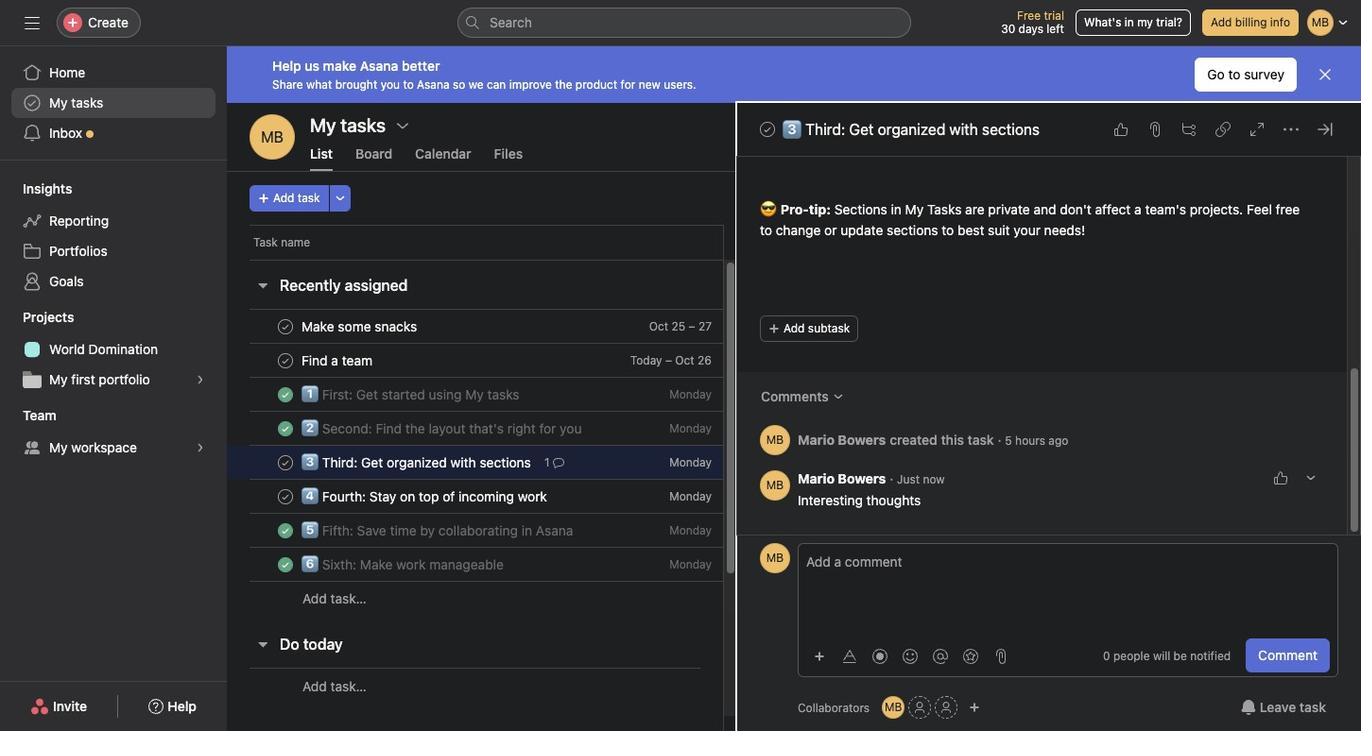 Task type: vqa. For each thing, say whether or not it's contained in the screenshot.
Mark complete 'Option'
no



Task type: describe. For each thing, give the bounding box(es) containing it.
what
[[306, 77, 332, 91]]

add for "add task…" button related to second add task… row
[[303, 679, 327, 695]]

1 add task… row from the top
[[227, 582, 793, 617]]

board
[[356, 146, 393, 162]]

26
[[698, 354, 712, 368]]

3️⃣ Third: Get organized with sections text field
[[298, 453, 537, 472]]

reporting link
[[11, 206, 216, 236]]

monday for "6️⃣ sixth: make work manageable" cell
[[670, 558, 712, 572]]

appreciations image
[[964, 649, 979, 664]]

monday for 2️⃣ second: find the layout that's right for you cell at the bottom
[[670, 422, 712, 436]]

go to survey
[[1208, 66, 1285, 82]]

close details image
[[1318, 122, 1333, 137]]

mario bowers created this task · 5 hours ago
[[798, 432, 1069, 448]]

complete this task when you're done!
[[791, 139, 1021, 155]]

task name
[[253, 235, 310, 250]]

mario bowers · just now
[[798, 471, 945, 487]]

today
[[303, 636, 343, 653]]

asana better
[[360, 57, 440, 73]]

in for what's
[[1125, 15, 1135, 29]]

0
[[1104, 650, 1111, 664]]

toolbar inside 3️⃣ third: get organized with sections dialog
[[807, 643, 1015, 670]]

search
[[490, 14, 532, 30]]

portfolios
[[49, 243, 107, 259]]

now
[[923, 473, 945, 487]]

world
[[49, 341, 85, 357]]

make some snacks cell
[[227, 309, 724, 344]]

add inside main content
[[784, 322, 805, 336]]

list link
[[310, 146, 333, 171]]

reporting
[[49, 213, 109, 229]]

sections
[[835, 201, 888, 218]]

30
[[1002, 22, 1016, 36]]

emoji image
[[903, 649, 918, 664]]

to down tasks
[[942, 222, 954, 238]]

completed image for completed checkbox inside the the find a team cell
[[274, 349, 297, 372]]

best
[[958, 222, 985, 238]]

go
[[1208, 66, 1225, 82]]

tasks
[[71, 95, 103, 111]]

do today
[[280, 636, 343, 653]]

my tasks
[[310, 114, 386, 136]]

team's
[[1146, 201, 1187, 218]]

my first portfolio
[[49, 372, 150, 388]]

calendar
[[415, 146, 472, 162]]

5️⃣ fifth: save time by collaborating in asana cell
[[227, 514, 724, 549]]

world domination link
[[11, 335, 216, 365]]

😎 pro-tip:
[[760, 201, 831, 218]]

collapse task list for this section image for do today
[[255, 637, 270, 653]]

the
[[555, 77, 573, 91]]

mario for created
[[798, 432, 835, 448]]

completed checkbox for '2️⃣ second: find the layout that's right for you' text field
[[274, 418, 297, 440]]

completed checkbox for make some snacks text field
[[274, 315, 297, 338]]

for
[[621, 77, 636, 91]]

my workspace
[[49, 440, 137, 456]]

mario for ·
[[798, 471, 835, 487]]

people
[[1114, 650, 1150, 664]]

add for "add task…" button related to first add task… row
[[303, 591, 327, 607]]

files
[[494, 146, 523, 162]]

create button
[[57, 8, 141, 38]]

2️⃣ Second: Find the layout that's right for you text field
[[298, 419, 588, 438]]

this inside description document
[[853, 139, 875, 155]]

see details, my first portfolio image
[[195, 374, 206, 386]]

world domination
[[49, 341, 158, 357]]

tasks
[[928, 201, 962, 218]]

description document
[[740, 0, 1325, 241]]

so
[[453, 77, 466, 91]]

recently
[[280, 277, 341, 294]]

task
[[253, 235, 278, 250]]

teams element
[[0, 399, 227, 467]]

2️⃣ second: find the layout that's right for you cell
[[227, 411, 724, 446]]

4️⃣ fourth: stay on top of incoming work cell
[[227, 479, 724, 514]]

monday for 1️⃣ first: get started using my tasks cell
[[670, 388, 712, 402]]

workspace
[[71, 440, 137, 456]]

4️⃣ Fourth: Stay on top of incoming work text field
[[298, 488, 553, 506]]

more actions for this task image
[[1284, 122, 1299, 137]]

add subtask image
[[1182, 122, 1197, 137]]

27
[[699, 320, 712, 334]]

asana
[[417, 77, 450, 91]]

completed image for make some snacks text field
[[274, 315, 297, 338]]

6️⃣ Sixth: Make work manageable text field
[[298, 556, 510, 575]]

oct inside the find a team cell
[[675, 354, 695, 368]]

new
[[639, 77, 661, 91]]

monday for "5️⃣ fifth: save time by collaborating in asana" cell
[[670, 524, 712, 538]]

do today button
[[280, 628, 343, 662]]

3️⃣ third: get organized with sections dialog
[[738, 0, 1362, 732]]

completed checkbox for "5️⃣ fifth: save time by collaborating in asana" cell
[[274, 520, 297, 542]]

help for help
[[168, 699, 197, 715]]

2 add task… row from the top
[[227, 669, 793, 705]]

3️⃣ third: get organized with sections cell
[[227, 445, 724, 480]]

get
[[850, 121, 874, 138]]

my for my first portfolio
[[49, 372, 68, 388]]

projects button
[[0, 308, 74, 327]]

task left the 5
[[968, 432, 995, 448]]

see details, my workspace image
[[195, 443, 206, 454]]

third:
[[806, 121, 846, 138]]

search button
[[458, 8, 912, 38]]

my for my workspace
[[49, 440, 68, 456]]

my workspace link
[[11, 433, 216, 463]]

do
[[280, 636, 300, 653]]

collapse task list for this section image for recently assigned
[[255, 278, 270, 293]]

feel
[[1247, 201, 1273, 218]]

leave task button
[[1229, 691, 1339, 725]]

task inside description document
[[879, 139, 905, 155]]

add subtask button
[[760, 316, 859, 342]]

completed image inside 2️⃣ second: find the layout that's right for you cell
[[274, 418, 297, 440]]

completed checkbox for 3️⃣ third: get organized with sections text box
[[274, 452, 297, 474]]

1 horizontal spatial this
[[941, 432, 965, 448]]

at mention image
[[933, 649, 949, 664]]

task name row
[[227, 225, 793, 260]]

0 horizontal spatial show options image
[[395, 118, 411, 133]]

1️⃣ first: get started using my tasks cell
[[227, 377, 724, 412]]

left
[[1047, 22, 1065, 36]]

make
[[323, 57, 357, 73]]

us
[[305, 57, 320, 73]]

25
[[672, 320, 686, 334]]

completed image for completed checkbox inside 3️⃣ third: get organized with sections dialog
[[757, 118, 779, 141]]

task… for "add task…" button related to first add task… row
[[331, 591, 367, 607]]

copy task link image
[[1216, 122, 1231, 137]]

just
[[898, 473, 920, 487]]

completed image for 3️⃣ third: get organized with sections text box
[[274, 452, 297, 474]]

😎
[[760, 201, 777, 218]]

my inside sections in my tasks are private and don't affect a team's projects. feel free to change or update sections to best suit your needs!
[[906, 201, 924, 218]]

can
[[487, 77, 506, 91]]

home
[[49, 64, 85, 80]]

calendar link
[[415, 146, 472, 171]]

4 monday row from the top
[[227, 514, 793, 549]]

1 button
[[541, 453, 569, 472]]

task inside 'button'
[[1300, 700, 1327, 716]]

brought
[[335, 77, 378, 91]]

– inside 'make some snacks' cell
[[689, 320, 696, 334]]

projects element
[[0, 301, 227, 399]]

0 people will be notified
[[1104, 650, 1231, 664]]

3️⃣
[[783, 121, 802, 138]]

completed checkbox inside 3️⃣ third: get organized with sections dialog
[[757, 118, 779, 141]]

what's in my trial?
[[1085, 15, 1183, 29]]

header recently assigned tree grid
[[227, 309, 793, 617]]

attachments: add a file to this task, 3️⃣ third: get organized with sections image
[[1148, 122, 1163, 137]]

free
[[1276, 201, 1301, 218]]

record a video image
[[873, 649, 888, 664]]

completed checkbox for 4️⃣ fourth: stay on top of incoming work cell
[[274, 486, 297, 508]]

will
[[1154, 650, 1171, 664]]

mario bowers link for created
[[798, 432, 887, 448]]

Find a team text field
[[298, 351, 378, 370]]

insights
[[23, 181, 72, 197]]

full screen image
[[1250, 122, 1265, 137]]

portfolio
[[99, 372, 150, 388]]



Task type: locate. For each thing, give the bounding box(es) containing it.
private
[[989, 201, 1031, 218]]

Completed checkbox
[[757, 118, 779, 141], [274, 349, 297, 372], [274, 383, 297, 406], [274, 486, 297, 508], [274, 520, 297, 542]]

1 vertical spatial oct
[[675, 354, 695, 368]]

banner
[[227, 46, 1362, 103]]

add billing info button
[[1203, 9, 1299, 36]]

add inside header recently assigned tree grid
[[303, 591, 327, 607]]

hide sidebar image
[[25, 15, 40, 30]]

be
[[1174, 650, 1188, 664]]

insights button
[[0, 180, 72, 199]]

your
[[1014, 222, 1041, 238]]

in left my
[[1125, 15, 1135, 29]]

2 monday row from the top
[[227, 411, 793, 446]]

– right the today
[[666, 354, 672, 368]]

completed checkbox inside "6️⃣ sixth: make work manageable" cell
[[274, 554, 297, 576]]

global element
[[0, 46, 227, 160]]

inbox link
[[11, 118, 216, 148]]

add task… button
[[303, 589, 367, 610], [303, 677, 367, 697]]

my
[[49, 95, 68, 111], [906, 201, 924, 218], [49, 372, 68, 388], [49, 440, 68, 456]]

mario bowers link
[[798, 432, 887, 448], [798, 471, 887, 487]]

create
[[88, 14, 129, 30]]

help for help us make asana better share what brought you to asana so we can improve the product for new users.
[[272, 57, 301, 73]]

add left "subtask"
[[784, 322, 805, 336]]

this down get
[[853, 139, 875, 155]]

or
[[825, 222, 837, 238]]

add task… button up today
[[303, 589, 367, 610]]

in for sections
[[891, 201, 902, 218]]

add up task name
[[273, 191, 295, 205]]

to right go
[[1229, 66, 1241, 82]]

0 vertical spatial in
[[1125, 15, 1135, 29]]

1 vertical spatial –
[[666, 354, 672, 368]]

bowers for ·
[[838, 471, 887, 487]]

to
[[1229, 66, 1241, 82], [403, 77, 414, 91], [760, 222, 773, 238], [942, 222, 954, 238]]

task… up today
[[331, 591, 367, 607]]

add for the add billing info button
[[1211, 15, 1233, 29]]

1 vertical spatial in
[[891, 201, 902, 218]]

0 vertical spatial sections
[[983, 121, 1040, 138]]

done!
[[986, 139, 1021, 155]]

completed image for completed checkbox within 1️⃣ first: get started using my tasks cell
[[274, 383, 297, 406]]

completed checkbox inside the 3️⃣ third: get organized with sections cell
[[274, 452, 297, 474]]

1 monday from the top
[[670, 388, 712, 402]]

collapse task list for this section image left do
[[255, 637, 270, 653]]

0 vertical spatial add task… button
[[303, 589, 367, 610]]

2 add task… button from the top
[[303, 677, 367, 697]]

notified
[[1191, 650, 1231, 664]]

task right leave
[[1300, 700, 1327, 716]]

sections up the done!
[[983, 121, 1040, 138]]

projects
[[23, 309, 74, 325]]

when
[[908, 139, 941, 155]]

attach a file or paste an image image
[[994, 649, 1009, 664]]

subtask
[[808, 322, 850, 336]]

to inside button
[[1229, 66, 1241, 82]]

0 horizontal spatial sections
[[887, 222, 939, 238]]

search list box
[[458, 8, 912, 38]]

completed checkbox for 1️⃣ first: get started using my tasks cell
[[274, 383, 297, 406]]

bowers for created
[[838, 432, 887, 448]]

to inside help us make asana better share what brought you to asana so we can improve the product for new users.
[[403, 77, 414, 91]]

6 monday from the top
[[670, 558, 712, 572]]

0 vertical spatial mario
[[798, 432, 835, 448]]

0 vertical spatial –
[[689, 320, 696, 334]]

sections inside sections in my tasks are private and don't affect a team's projects. feel free to change or update sections to best suit your needs!
[[887, 222, 939, 238]]

sections in my tasks are private and don't affect a team's projects. feel free to change or update sections to best suit your needs!
[[760, 201, 1304, 238]]

collapse task list for this section image
[[255, 278, 270, 293], [255, 637, 270, 653]]

1
[[545, 455, 550, 470]]

1 vertical spatial mario
[[798, 471, 835, 487]]

collaborators
[[798, 701, 870, 715]]

files link
[[494, 146, 523, 171]]

0 vertical spatial collapse task list for this section image
[[255, 278, 270, 293]]

1 task… from the top
[[331, 591, 367, 607]]

monday inside "5️⃣ fifth: save time by collaborating in asana" cell
[[670, 524, 712, 538]]

sections down tasks
[[887, 222, 939, 238]]

organized
[[878, 121, 946, 138]]

4 monday from the top
[[670, 490, 712, 504]]

3 completed checkbox from the top
[[274, 452, 297, 474]]

add billing info
[[1211, 15, 1291, 29]]

1 completed checkbox from the top
[[274, 315, 297, 338]]

completed image inside 'make some snacks' cell
[[274, 315, 297, 338]]

completed checkbox inside 'make some snacks' cell
[[274, 315, 297, 338]]

6️⃣ sixth: make work manageable cell
[[227, 548, 724, 583]]

5
[[1006, 434, 1013, 448]]

Make some snacks text field
[[298, 317, 423, 336]]

1 horizontal spatial –
[[689, 320, 696, 334]]

monday inside "6️⃣ sixth: make work manageable" cell
[[670, 558, 712, 572]]

1 completed image from the top
[[274, 315, 297, 338]]

mario up interesting
[[798, 471, 835, 487]]

0 horizontal spatial in
[[891, 201, 902, 218]]

trial
[[1044, 9, 1065, 23]]

and
[[1034, 201, 1057, 218]]

add task… for "add task…" button related to first add task… row
[[303, 591, 367, 607]]

0 likes. click to like this task image
[[1274, 471, 1289, 486]]

bowers up 'interesting thoughts'
[[838, 471, 887, 487]]

help inside help us make asana better share what brought you to asana so we can improve the product for new users.
[[272, 57, 301, 73]]

0 likes. click to like this task image
[[1114, 122, 1129, 137]]

add down do today button
[[303, 679, 327, 695]]

1 mario bowers link from the top
[[798, 432, 887, 448]]

monday inside 2️⃣ second: find the layout that's right for you cell
[[670, 422, 712, 436]]

· left the 5
[[998, 432, 1002, 448]]

survey
[[1245, 66, 1285, 82]]

monday row
[[227, 377, 793, 412], [227, 411, 793, 446], [227, 479, 793, 514], [227, 514, 793, 549], [227, 548, 793, 583]]

add task… for "add task…" button related to second add task… row
[[303, 679, 367, 695]]

monday inside 1️⃣ first: get started using my tasks cell
[[670, 388, 712, 402]]

0 horizontal spatial –
[[666, 354, 672, 368]]

row containing oct 25
[[227, 309, 793, 344]]

completed checkbox inside 1️⃣ first: get started using my tasks cell
[[274, 383, 297, 406]]

leave
[[1260, 700, 1297, 716]]

completed image
[[274, 315, 297, 338], [274, 452, 297, 474], [274, 486, 297, 508], [274, 554, 297, 576]]

1 vertical spatial add task… button
[[303, 677, 367, 697]]

more actions image
[[334, 193, 346, 204]]

don't
[[1060, 201, 1092, 218]]

5 monday row from the top
[[227, 548, 793, 583]]

interesting
[[798, 493, 863, 509]]

completed image inside "5️⃣ fifth: save time by collaborating in asana" cell
[[274, 520, 297, 542]]

3 monday from the top
[[670, 456, 712, 470]]

1 vertical spatial mario bowers link
[[798, 471, 887, 487]]

1 add task… from the top
[[303, 591, 367, 607]]

task… inside header recently assigned tree grid
[[331, 591, 367, 607]]

monday for the 3️⃣ third: get organized with sections cell
[[670, 456, 712, 470]]

thoughts
[[867, 493, 921, 509]]

monday for 4️⃣ fourth: stay on top of incoming work cell
[[670, 490, 712, 504]]

add task… inside header recently assigned tree grid
[[303, 591, 367, 607]]

2 bowers from the top
[[838, 471, 887, 487]]

mb
[[261, 129, 284, 146], [767, 433, 784, 447], [767, 479, 784, 493], [767, 551, 784, 566], [885, 701, 902, 715]]

add task… button for first add task… row
[[303, 589, 367, 610]]

mario bowers link up mario bowers · just now
[[798, 432, 887, 448]]

2 monday from the top
[[670, 422, 712, 436]]

1 vertical spatial help
[[168, 699, 197, 715]]

row containing 1
[[227, 445, 793, 480]]

what's in my trial? button
[[1076, 9, 1192, 36]]

1️⃣ First: Get started using My tasks text field
[[298, 385, 525, 404]]

help us make asana better share what brought you to asana so we can improve the product for new users.
[[272, 57, 697, 91]]

oct 25 – 27
[[649, 320, 712, 334]]

this
[[853, 139, 875, 155], [941, 432, 965, 448]]

2 collapse task list for this section image from the top
[[255, 637, 270, 653]]

0 vertical spatial bowers
[[838, 432, 887, 448]]

portfolios link
[[11, 236, 216, 267]]

– inside the find a team cell
[[666, 354, 672, 368]]

my first portfolio link
[[11, 365, 216, 395]]

0 horizontal spatial ·
[[890, 471, 894, 487]]

0 vertical spatial this
[[853, 139, 875, 155]]

add task… up today
[[303, 591, 367, 607]]

0 vertical spatial ·
[[998, 432, 1002, 448]]

goals link
[[11, 267, 216, 297]]

created
[[890, 432, 938, 448]]

1 bowers from the top
[[838, 432, 887, 448]]

insights element
[[0, 172, 227, 301]]

0 vertical spatial task…
[[331, 591, 367, 607]]

oct inside 'make some snacks' cell
[[649, 320, 669, 334]]

task left more actions icon
[[298, 191, 320, 205]]

go to survey button
[[1196, 58, 1298, 92]]

main content containing complete this task when you're done!
[[738, 0, 1348, 535]]

add task… down today
[[303, 679, 367, 695]]

add task button
[[250, 185, 329, 212]]

5️⃣ Fifth: Save time by collaborating in Asana text field
[[298, 522, 579, 540]]

4 completed checkbox from the top
[[274, 554, 297, 576]]

comment
[[1259, 648, 1318, 664]]

4 completed image from the top
[[274, 554, 297, 576]]

1 mario from the top
[[798, 432, 835, 448]]

0 vertical spatial add task… row
[[227, 582, 793, 617]]

my for my tasks
[[49, 95, 68, 111]]

monday inside 4️⃣ fourth: stay on top of incoming work cell
[[670, 490, 712, 504]]

· left just
[[890, 471, 894, 487]]

hours
[[1016, 434, 1046, 448]]

collapse task list for this section image down the task
[[255, 278, 270, 293]]

show options image right 0 likes. click to like this task icon
[[1306, 473, 1317, 484]]

1 horizontal spatial oct
[[675, 354, 695, 368]]

0 horizontal spatial oct
[[649, 320, 669, 334]]

task… for "add task…" button related to second add task… row
[[331, 679, 367, 695]]

pro-
[[781, 201, 809, 218]]

my inside teams element
[[49, 440, 68, 456]]

0 vertical spatial oct
[[649, 320, 669, 334]]

task…
[[331, 591, 367, 607], [331, 679, 367, 695]]

completed checkbox for 6️⃣ sixth: make work manageable text box
[[274, 554, 297, 576]]

completed image for completed checkbox in "5️⃣ fifth: save time by collaborating in asana" cell
[[274, 520, 297, 542]]

2 add task… from the top
[[303, 679, 367, 695]]

dismiss image
[[1318, 67, 1333, 82]]

with
[[950, 121, 979, 138]]

0 horizontal spatial help
[[168, 699, 197, 715]]

my
[[1138, 15, 1154, 29]]

oct left the 26
[[675, 354, 695, 368]]

0 vertical spatial help
[[272, 57, 301, 73]]

my inside projects element
[[49, 372, 68, 388]]

Completed checkbox
[[274, 315, 297, 338], [274, 418, 297, 440], [274, 452, 297, 474], [274, 554, 297, 576]]

interesting thoughts
[[798, 493, 921, 509]]

1 horizontal spatial in
[[1125, 15, 1135, 29]]

my tasks link
[[11, 88, 216, 118]]

completed checkbox for the find a team cell
[[274, 349, 297, 372]]

to right you
[[403, 77, 414, 91]]

info
[[1271, 15, 1291, 29]]

completed image inside the 3️⃣ third: get organized with sections cell
[[274, 452, 297, 474]]

completed image for 6️⃣ sixth: make work manageable text box
[[274, 554, 297, 576]]

1 horizontal spatial ·
[[998, 432, 1002, 448]]

suit
[[988, 222, 1011, 238]]

completed checkbox inside 4️⃣ fourth: stay on top of incoming work cell
[[274, 486, 297, 508]]

affect
[[1096, 201, 1131, 218]]

completed image inside 4️⃣ fourth: stay on top of incoming work cell
[[274, 486, 297, 508]]

product
[[576, 77, 618, 91]]

mario bowers link for ·
[[798, 471, 887, 487]]

0 horizontal spatial this
[[853, 139, 875, 155]]

3 completed image from the top
[[274, 486, 297, 508]]

add task… button for second add task… row
[[303, 677, 367, 697]]

show options image down you
[[395, 118, 411, 133]]

1 vertical spatial this
[[941, 432, 965, 448]]

today – oct 26
[[631, 354, 712, 368]]

formatting image
[[843, 649, 858, 664]]

1 vertical spatial bowers
[[838, 471, 887, 487]]

row containing today
[[227, 343, 793, 378]]

completed image inside "6️⃣ sixth: make work manageable" cell
[[274, 554, 297, 576]]

comments button
[[749, 380, 857, 414]]

completed image for 4️⃣ fourth: stay on top of incoming work text field
[[274, 486, 297, 508]]

recently assigned
[[280, 277, 408, 294]]

main content inside 3️⃣ third: get organized with sections dialog
[[738, 0, 1348, 535]]

add task… row
[[227, 582, 793, 617], [227, 669, 793, 705]]

0 vertical spatial show options image
[[395, 118, 411, 133]]

1 vertical spatial sections
[[887, 222, 939, 238]]

– left 27 in the top of the page
[[689, 320, 696, 334]]

1 vertical spatial ·
[[890, 471, 894, 487]]

share
[[272, 77, 303, 91]]

name
[[281, 235, 310, 250]]

mario down comments dropdown button
[[798, 432, 835, 448]]

insert an object image
[[814, 651, 826, 662]]

1 vertical spatial add task… row
[[227, 669, 793, 705]]

completed checkbox inside "5️⃣ fifth: save time by collaborating in asana" cell
[[274, 520, 297, 542]]

main content
[[738, 0, 1348, 535]]

my tasks
[[49, 95, 103, 111]]

banner containing help us make asana better
[[227, 46, 1362, 103]]

completed image inside the find a team cell
[[274, 349, 297, 372]]

task… down today
[[331, 679, 367, 695]]

toolbar
[[807, 643, 1015, 670]]

1 vertical spatial show options image
[[1306, 473, 1317, 484]]

2 completed checkbox from the top
[[274, 418, 297, 440]]

add up do today button
[[303, 591, 327, 607]]

completed checkbox inside the find a team cell
[[274, 349, 297, 372]]

we
[[469, 77, 484, 91]]

my inside global element
[[49, 95, 68, 111]]

completed checkbox inside 2️⃣ second: find the layout that's right for you cell
[[274, 418, 297, 440]]

2 mario bowers link from the top
[[798, 471, 887, 487]]

3 monday row from the top
[[227, 479, 793, 514]]

find a team cell
[[227, 343, 724, 378]]

free
[[1018, 9, 1041, 23]]

add or remove collaborators image
[[969, 703, 981, 714]]

to down 😎 in the top of the page
[[760, 222, 773, 238]]

today
[[631, 354, 662, 368]]

bowers up mario bowers · just now
[[838, 432, 887, 448]]

1 horizontal spatial sections
[[983, 121, 1040, 138]]

1 monday row from the top
[[227, 377, 793, 412]]

goals
[[49, 273, 84, 289]]

add task
[[273, 191, 320, 205]]

in right sections
[[891, 201, 902, 218]]

2 completed image from the top
[[274, 452, 297, 474]]

add task…
[[303, 591, 367, 607], [303, 679, 367, 695]]

task inside button
[[298, 191, 320, 205]]

free trial 30 days left
[[1002, 9, 1065, 36]]

in inside sections in my tasks are private and don't affect a team's projects. feel free to change or update sections to best suit your needs!
[[891, 201, 902, 218]]

1 collapse task list for this section image from the top
[[255, 278, 270, 293]]

add
[[1211, 15, 1233, 29], [273, 191, 295, 205], [784, 322, 805, 336], [303, 591, 327, 607], [303, 679, 327, 695]]

0 vertical spatial add task…
[[303, 591, 367, 607]]

task down 3️⃣ third: get organized with sections
[[879, 139, 905, 155]]

1 vertical spatial collapse task list for this section image
[[255, 637, 270, 653]]

completed image inside 1️⃣ first: get started using my tasks cell
[[274, 383, 297, 406]]

2 task… from the top
[[331, 679, 367, 695]]

2 mario from the top
[[798, 471, 835, 487]]

1 vertical spatial add task…
[[303, 679, 367, 695]]

help inside dropdown button
[[168, 699, 197, 715]]

row
[[250, 259, 723, 261], [227, 309, 793, 344], [227, 343, 793, 378], [227, 445, 793, 480]]

change
[[776, 222, 821, 238]]

monday inside the 3️⃣ third: get organized with sections cell
[[670, 456, 712, 470]]

oct left 25
[[649, 320, 669, 334]]

1 vertical spatial task…
[[331, 679, 367, 695]]

are
[[966, 201, 985, 218]]

5 monday from the top
[[670, 524, 712, 538]]

1 horizontal spatial show options image
[[1306, 473, 1317, 484]]

add task… button down today
[[303, 677, 367, 697]]

add subtask
[[784, 322, 850, 336]]

show options image inside main content
[[1306, 473, 1317, 484]]

mario bowers link up interesting
[[798, 471, 887, 487]]

this right created at the right bottom
[[941, 432, 965, 448]]

0 vertical spatial mario bowers link
[[798, 432, 887, 448]]

show options image
[[395, 118, 411, 133], [1306, 473, 1317, 484]]

add left billing
[[1211, 15, 1233, 29]]

1 add task… button from the top
[[303, 589, 367, 610]]

completed image
[[757, 118, 779, 141], [274, 349, 297, 372], [274, 383, 297, 406], [274, 418, 297, 440], [274, 520, 297, 542]]

in inside button
[[1125, 15, 1135, 29]]

1 horizontal spatial help
[[272, 57, 301, 73]]



